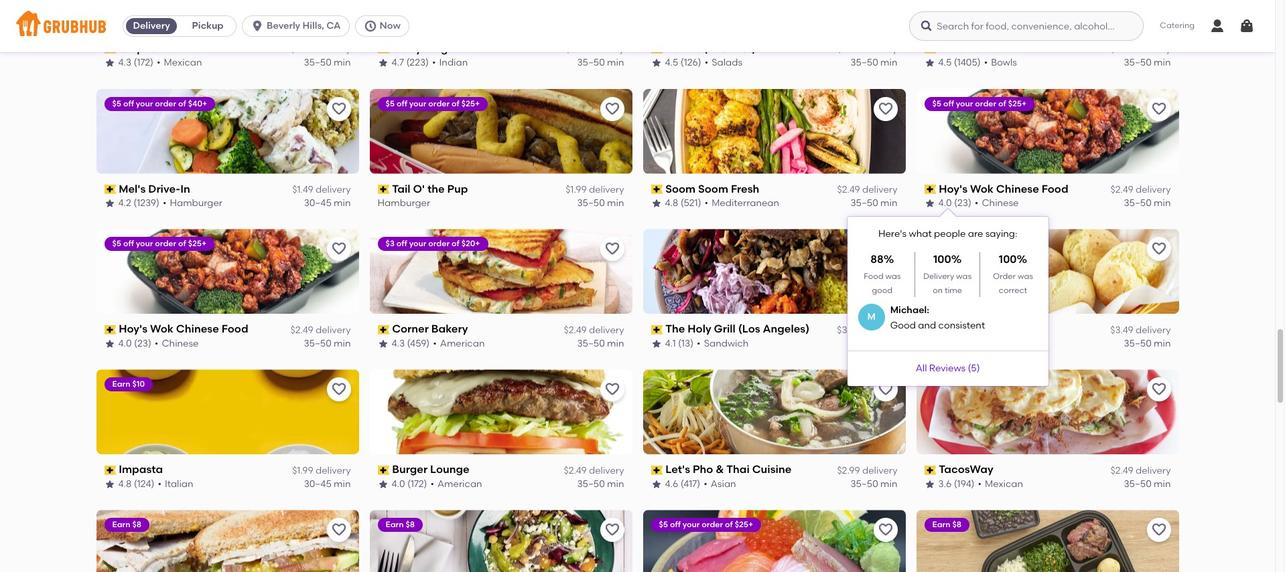 Task type: vqa. For each thing, say whether or not it's contained in the screenshot.
milk
no



Task type: describe. For each thing, give the bounding box(es) containing it.
off for tail o' the pup logo
[[397, 99, 407, 108]]

thai
[[727, 464, 750, 477]]

mexican for chipotle
[[164, 57, 202, 69]]

drive-
[[148, 183, 180, 195]]

reviews
[[929, 363, 966, 374]]

$3.49 delivery for the holy grill (los angeles)
[[837, 325, 898, 336]]

• for pampas grill logo on the right of page
[[977, 338, 980, 350]]

$5 off your order of $25+ down • asian
[[659, 521, 753, 530]]

$5 for sushi bop logo
[[659, 521, 668, 530]]

all reviews ( 5 )
[[916, 363, 980, 374]]

35–50 for subscription pass icon over earn $10 hoy's wok chinese food logo
[[304, 338, 332, 350]]

• for burger lounge logo
[[431, 479, 434, 491]]

order for corner bakery logo
[[428, 240, 450, 249]]

your for pampas grill logo on the right of page
[[956, 240, 973, 249]]

burger
[[392, 464, 428, 477]]

ca
[[327, 20, 341, 31]]

svg image
[[1210, 18, 1226, 34]]

$30+
[[1008, 240, 1027, 249]]

tacosway logo image
[[916, 370, 1179, 455]]

bbq bill logo image
[[370, 511, 632, 573]]

min for mel's drive-in logo
[[334, 198, 351, 209]]

• brazilian
[[977, 338, 1022, 350]]

$40+
[[188, 99, 207, 108]]

&
[[716, 464, 724, 477]]

$3
[[386, 240, 395, 249]]

pho
[[693, 464, 713, 477]]

35–50 min for subscription pass icon on the left of taco
[[1124, 57, 1171, 69]]

burger lounge logo image
[[370, 370, 632, 455]]

100 for 100 delivery was on time
[[934, 253, 951, 266]]

delivery button
[[123, 15, 180, 37]]

earn for impasta logo
[[112, 380, 130, 390]]

35–50 for corner bakery logo
[[577, 338, 605, 350]]

• italian
[[158, 479, 193, 491]]

2 soom from the left
[[698, 183, 728, 195]]

delivery for let's pho & thai cuisine logo on the bottom
[[862, 466, 898, 477]]

4.1
[[665, 338, 676, 350]]

$5 for subscription pass icon over earn $10 hoy's wok chinese food logo
[[112, 240, 121, 249]]

35–50 min for subscription pass image corresponding to tacosway
[[1124, 479, 1171, 491]]

star icon image for subscription pass icon over earn $10
[[104, 339, 115, 350]]

$3.49 for pampas grill
[[1111, 325, 1134, 336]]

main navigation navigation
[[0, 0, 1275, 52]]

all
[[916, 363, 927, 374]]

min for tacosway logo
[[1154, 479, 1171, 491]]

what
[[909, 229, 932, 240]]

(417)
[[681, 479, 700, 491]]

4.3 (172)
[[118, 57, 153, 69]]

4.0 for subscription pass icon over what
[[939, 198, 952, 209]]

m
[[867, 312, 876, 323]]

35–50 min for subscription pass icon left of soom soom fresh
[[851, 198, 898, 209]]

michael
[[890, 305, 927, 316]]

subscription pass image left soom soom fresh
[[651, 185, 663, 194]]

35–50 min for pampas grill subscription pass image
[[1124, 338, 1171, 350]]

$1.49 delivery
[[292, 184, 351, 196]]

asian
[[711, 479, 736, 491]]

4.8 (124)
[[118, 479, 154, 491]]

$5 off your order of $25+ down (223) at the left top of the page
[[386, 99, 480, 108]]

• sandwich
[[697, 338, 749, 350]]

order for mel's drive-in logo
[[155, 99, 176, 108]]

off for subscription pass icon over earn $10 hoy's wok chinese food logo
[[123, 240, 134, 249]]

on
[[933, 286, 943, 295]]

subscription pass image up what
[[924, 185, 936, 194]]

subscription pass image for impasta
[[104, 466, 116, 476]]

indian
[[439, 57, 468, 69]]

are
[[968, 229, 983, 240]]

berlins (w 3rd st)
[[666, 42, 756, 55]]

earn $8 for 'bbq bill logo'
[[386, 521, 415, 530]]

your for sushi bop logo
[[683, 521, 700, 530]]

subscription pass image for mel's drive-in
[[104, 185, 116, 194]]

$5 off your order of $25+ down (1405)
[[933, 99, 1027, 108]]

the holy grill (los angeles) logo image
[[643, 229, 906, 315]]

4.5 (126)
[[665, 57, 701, 69]]

star icon image for subscription pass icon to the left of corner
[[378, 339, 388, 350]]

35–50 min for subscription pass image related to berlins (w 3rd st)
[[851, 57, 898, 69]]

100 order was correct
[[993, 253, 1033, 295]]

beverly hills, ca
[[267, 20, 341, 31]]

here's
[[879, 229, 907, 240]]

hoy's wok chinese food for subscription pass icon over earn $10
[[119, 323, 248, 336]]

subscription pass image left burger
[[378, 466, 389, 476]]

$5 for hoy's wok chinese food logo for subscription pass icon over what
[[933, 99, 942, 108]]

3.6 (194)
[[939, 479, 975, 491]]

now button
[[355, 15, 415, 37]]

good
[[890, 321, 916, 332]]

4.6
[[665, 479, 678, 491]]

earn for lazy daisy of beverly hills logo
[[112, 521, 130, 530]]

4.8 for soom soom fresh
[[665, 198, 678, 209]]

35–50 min for subscription pass icon over what
[[1124, 198, 1171, 209]]

$5 off your order of $25+ down '(1239)'
[[112, 240, 207, 249]]

catering
[[1160, 21, 1195, 30]]

• asian
[[704, 479, 736, 491]]

tail o' the pup logo image
[[370, 89, 632, 174]]

food for hoy's wok chinese food logo for subscription pass icon over what
[[1042, 183, 1069, 195]]

wok for subscription pass icon over what
[[970, 183, 994, 195]]

pickup button
[[180, 15, 236, 37]]

saying:
[[986, 229, 1018, 240]]

corner
[[392, 323, 429, 336]]

min for corner bakery logo
[[607, 338, 624, 350]]

sandwich
[[704, 338, 749, 350]]

(223)
[[406, 57, 429, 69]]

4.2
[[118, 198, 131, 209]]

mediterranean
[[712, 198, 779, 209]]

(194)
[[954, 479, 975, 491]]

here's what people are saying:
[[879, 229, 1018, 240]]

)
[[977, 363, 980, 374]]

min for let's pho & thai cuisine logo on the bottom
[[881, 479, 898, 491]]

off for pampas grill logo on the right of page
[[943, 240, 954, 249]]

35–50 for pampas grill logo on the right of page
[[1124, 338, 1152, 350]]

• for tacosway logo
[[978, 479, 982, 491]]

5
[[971, 363, 977, 374]]

min for tail o' the pup logo
[[607, 198, 624, 209]]

(los
[[738, 323, 760, 336]]

taco bell
[[939, 42, 987, 55]]

was for 100 order was correct
[[1018, 272, 1033, 282]]

subscription pass image left the
[[651, 326, 663, 335]]

save this restaurant image for lazy daisy of beverly hills logo
[[331, 523, 347, 539]]

min for pampas grill logo on the right of page
[[1154, 338, 1171, 350]]

35–50 for let's pho & thai cuisine logo on the bottom
[[851, 479, 878, 491]]

• mediterranean
[[705, 198, 779, 209]]

star icon image for subscription pass icon on the left of burger
[[378, 480, 388, 491]]

star icon image for subscription pass icon left of soom soom fresh
[[651, 199, 662, 209]]

4.0 (172)
[[392, 479, 427, 491]]

earn $10
[[112, 380, 145, 390]]

• mexican for tacosway
[[978, 479, 1023, 491]]

$4.49
[[1111, 44, 1134, 55]]

4.1 (13)
[[665, 338, 694, 350]]

save this restaurant image for corner bakery logo
[[604, 242, 620, 258]]

let's pho & thai cuisine logo image
[[643, 370, 906, 455]]

delivery for soom soom fresh logo
[[862, 184, 898, 196]]

(521)
[[681, 198, 701, 209]]

order for hoy's wok chinese food logo for subscription pass icon over what
[[975, 99, 997, 108]]

$2.99 delivery
[[837, 466, 898, 477]]

star icon image for subscription pass icon left of the
[[651, 339, 662, 350]]

min for hoy's wok chinese food logo for subscription pass icon over what
[[1154, 198, 1171, 209]]

of for corner bakery logo
[[452, 240, 460, 249]]

your for subscription pass icon over earn $10 hoy's wok chinese food logo
[[136, 240, 153, 249]]

curry
[[392, 42, 422, 55]]

tail
[[392, 183, 411, 195]]

berlins
[[666, 42, 701, 55]]

35–50 min for subscription pass icon to the left of corner
[[577, 338, 624, 350]]

3rd
[[721, 42, 739, 55]]

off for sushi bop logo
[[670, 521, 681, 530]]

earn for 'bbq bill logo'
[[386, 521, 404, 530]]

hoy's wok chinese food logo image for subscription pass icon over earn $10
[[96, 229, 359, 315]]

tail o' the pup
[[392, 183, 468, 195]]

(179)
[[953, 338, 973, 350]]

4.7 for pampas grill
[[939, 338, 951, 350]]

4.0 (23) for subscription pass icon over earn $10
[[118, 338, 151, 350]]

$4.49 delivery
[[1111, 44, 1171, 55]]

pickup
[[192, 20, 224, 31]]

• american for corner bakery
[[433, 338, 485, 350]]

people
[[934, 229, 966, 240]]

4.3 for chipotle
[[118, 57, 131, 69]]

$10
[[132, 380, 145, 390]]

(124)
[[134, 479, 154, 491]]

mexican for tacosway
[[985, 479, 1023, 491]]

hoy's wok chinese food for subscription pass icon over what
[[939, 183, 1069, 195]]

pup
[[447, 183, 468, 195]]

35–50 min for chipotle's subscription pass image
[[304, 57, 351, 69]]

(1239)
[[134, 198, 159, 209]]

angeles)
[[763, 323, 810, 336]]

35–50 for the holy grill (los angeles) logo on the right of the page
[[851, 338, 878, 350]]

hoy's wok chinese food logo image for subscription pass icon over what
[[916, 89, 1179, 174]]

save this restaurant image for la vaca brazilian grill logo
[[1151, 523, 1167, 539]]

delivery for subscription pass icon over earn $10 hoy's wok chinese food logo
[[316, 325, 351, 336]]

let's
[[666, 464, 690, 477]]

save this restaurant image for hoy's wok chinese food logo for subscription pass icon over what
[[1151, 101, 1167, 117]]

• for impasta logo
[[158, 479, 161, 491]]

100 for 100 order was correct
[[999, 253, 1017, 266]]



Task type: locate. For each thing, give the bounding box(es) containing it.
1 $3.49 delivery from the left
[[837, 325, 898, 336]]

4.0 (23) for subscription pass icon over what
[[939, 198, 972, 209]]

order for sushi bop logo
[[702, 521, 723, 530]]

1 soom from the left
[[666, 183, 696, 195]]

1 horizontal spatial 4.3
[[392, 338, 405, 350]]

4.5 for taco bell
[[939, 57, 952, 69]]

1 horizontal spatial hamburger
[[378, 198, 430, 209]]

0 vertical spatial wok
[[970, 183, 994, 195]]

2 horizontal spatial 4.0
[[939, 198, 952, 209]]

svg image inside the beverly hills, ca button
[[251, 19, 264, 33]]

1 30–45 from the top
[[304, 198, 332, 209]]

• bowls
[[984, 57, 1017, 69]]

in
[[180, 183, 190, 195]]

1 horizontal spatial hoy's wok chinese food logo image
[[916, 89, 1179, 174]]

35–50 min for tail o' the pup's subscription pass image
[[577, 198, 624, 209]]

0 vertical spatial • chinese
[[975, 198, 1019, 209]]

soom soom fresh logo image
[[643, 89, 906, 174]]

was
[[886, 272, 901, 282], [956, 272, 972, 282], [1018, 272, 1033, 282]]

subscription pass image for chipotle
[[104, 44, 116, 54]]

4.0 for subscription pass icon over earn $10
[[118, 338, 132, 350]]

wok for subscription pass icon over earn $10
[[150, 323, 174, 336]]

2 4.5 from the left
[[939, 57, 952, 69]]

$5 down '4.7 (223)'
[[386, 99, 395, 108]]

4.0 up the here's what people are saying:
[[939, 198, 952, 209]]

$25+ down • hamburger
[[188, 240, 207, 249]]

4.0
[[939, 198, 952, 209], [118, 338, 132, 350], [392, 479, 405, 491]]

min for subscription pass icon over earn $10 hoy's wok chinese food logo
[[334, 338, 351, 350]]

save this restaurant image
[[604, 101, 620, 117], [878, 101, 894, 117], [331, 242, 347, 258], [1151, 242, 1167, 258], [331, 382, 347, 398], [878, 382, 894, 398], [331, 523, 347, 539]]

1 vertical spatial 4.8
[[118, 479, 132, 491]]

brazilian
[[984, 338, 1022, 350]]

delivery inside button
[[133, 20, 170, 31]]

4.7 left the (179)
[[939, 338, 951, 350]]

star icon image left 3.6
[[924, 480, 935, 491]]

off down 4.5 (1405)
[[943, 99, 954, 108]]

0 horizontal spatial delivery
[[133, 20, 170, 31]]

0 horizontal spatial hoy's wok chinese food logo image
[[96, 229, 359, 315]]

chipotle
[[119, 42, 164, 55]]

0 horizontal spatial 4.7
[[392, 57, 404, 69]]

• mexican down chipotle
[[157, 57, 202, 69]]

subscription pass image up earn $10
[[104, 326, 116, 335]]

star icon image left 4.3 (172)
[[104, 58, 115, 69]]

soom up (521)
[[698, 183, 728, 195]]

• chinese for subscription pass icon over what
[[975, 198, 1019, 209]]

1 horizontal spatial $8
[[406, 521, 415, 530]]

1 vertical spatial 4.0
[[118, 338, 132, 350]]

star icon image up earn $10
[[104, 339, 115, 350]]

1 vertical spatial 4.7
[[939, 338, 951, 350]]

0 horizontal spatial 4.8
[[118, 479, 132, 491]]

$25+ down 'indian'
[[461, 99, 480, 108]]

cuisine
[[752, 464, 792, 477]]

0 horizontal spatial hoy's
[[119, 323, 148, 336]]

4.0 down burger
[[392, 479, 405, 491]]

mel's
[[119, 183, 146, 195]]

(23) up "$10"
[[134, 338, 151, 350]]

was up 'time'
[[956, 272, 972, 282]]

4.7 for curry kingdom
[[392, 57, 404, 69]]

4.5 down taco
[[939, 57, 952, 69]]

30–45 min for mel's drive-in
[[304, 198, 351, 209]]

$3 off your order of $20+
[[386, 240, 480, 249]]

correct
[[999, 286, 1027, 295]]

1 vertical spatial (23)
[[134, 338, 151, 350]]

1 horizontal spatial 4.0 (23)
[[939, 198, 972, 209]]

was inside 88 food was good
[[886, 272, 901, 282]]

save this restaurant image
[[331, 101, 347, 117], [1151, 101, 1167, 117], [604, 242, 620, 258], [878, 242, 894, 258], [604, 382, 620, 398], [1151, 382, 1167, 398], [604, 523, 620, 539], [878, 523, 894, 539], [1151, 523, 1167, 539]]

$3.49 for the holy grill (los angeles)
[[837, 325, 860, 336]]

subscription pass image left mel's
[[104, 185, 116, 194]]

1 horizontal spatial $3.49
[[1111, 325, 1134, 336]]

• for soom soom fresh logo
[[705, 198, 708, 209]]

earn down 4.0 (172)
[[386, 521, 404, 530]]

order
[[993, 272, 1016, 282]]

subscription pass image left impasta
[[104, 466, 116, 476]]

0 vertical spatial $1.99 delivery
[[566, 44, 624, 55]]

2 30–45 min from the top
[[304, 479, 351, 491]]

1 vertical spatial delivery
[[924, 272, 954, 282]]

1 vertical spatial 4.0 (23)
[[118, 338, 151, 350]]

mel's drive-in logo image
[[96, 89, 359, 174]]

2 $8 from the left
[[406, 521, 415, 530]]

3.6
[[939, 479, 952, 491]]

order down '(1239)'
[[155, 240, 176, 249]]

subscription pass image
[[924, 44, 936, 54], [651, 185, 663, 194], [924, 185, 936, 194], [104, 326, 116, 335], [378, 326, 389, 335], [651, 326, 663, 335], [378, 466, 389, 476], [651, 466, 663, 476]]

2 earn $8 from the left
[[386, 521, 415, 530]]

off down '4.7 (223)'
[[397, 99, 407, 108]]

kingdom
[[424, 42, 472, 55]]

4.7 down curry
[[392, 57, 404, 69]]

35–50 min for subscription pass icon left of let's in the right of the page
[[851, 479, 898, 491]]

order down • indian
[[428, 99, 450, 108]]

off right $3
[[397, 240, 407, 249]]

35–50 for soom soom fresh logo
[[851, 198, 878, 209]]

mel's drive-in
[[119, 183, 190, 195]]

delivery for the holy grill (los angeles) logo on the right of the page
[[862, 325, 898, 336]]

your for mel's drive-in logo
[[136, 99, 153, 108]]

star icon image left 4.6
[[651, 480, 662, 491]]

0 vertical spatial american
[[440, 338, 485, 350]]

burger lounge
[[392, 464, 470, 477]]

subscription pass image left corner
[[378, 326, 389, 335]]

35–50 for tacosway logo
[[1124, 479, 1152, 491]]

2 vertical spatial $1.99
[[292, 466, 313, 477]]

$8 for la vaca brazilian grill logo
[[953, 521, 962, 530]]

$25+ down bowls
[[1008, 99, 1027, 108]]

star icon image left '4.7 (223)'
[[378, 58, 388, 69]]

of
[[178, 99, 186, 108], [452, 99, 460, 108], [999, 99, 1006, 108], [178, 240, 186, 249], [452, 240, 460, 249], [999, 240, 1006, 249], [725, 521, 733, 530]]

1 horizontal spatial (172)
[[407, 479, 427, 491]]

1 horizontal spatial • mexican
[[978, 479, 1023, 491]]

Search for food, convenience, alcohol... search field
[[910, 11, 1144, 41]]

was for 88 food was good
[[886, 272, 901, 282]]

$20+
[[461, 240, 480, 249]]

0 horizontal spatial $8
[[132, 521, 141, 530]]

• for corner bakery logo
[[433, 338, 437, 350]]

corner bakery
[[392, 323, 468, 336]]

30–45 min for impasta
[[304, 479, 351, 491]]

0 vertical spatial hoy's wok chinese food logo image
[[916, 89, 1179, 174]]

$3.49 delivery
[[837, 325, 898, 336], [1111, 325, 1171, 336]]

pampas grill logo image
[[916, 229, 1179, 315]]

subscription pass image left tail
[[378, 185, 389, 194]]

impasta
[[119, 464, 163, 477]]

0 horizontal spatial hamburger
[[170, 198, 223, 209]]

0 vertical spatial food
[[1042, 183, 1069, 195]]

tooltip containing 88
[[848, 209, 1049, 387]]

1 vertical spatial mexican
[[985, 479, 1023, 491]]

(172) down chipotle
[[134, 57, 153, 69]]

order left $20+
[[428, 240, 450, 249]]

of down 'indian'
[[452, 99, 460, 108]]

0 horizontal spatial 4.3
[[118, 57, 131, 69]]

delivery inside 100 delivery was on time
[[924, 272, 954, 282]]

4.8 left (521)
[[665, 198, 678, 209]]

off down 4.6
[[670, 521, 681, 530]]

1 horizontal spatial 4.5
[[939, 57, 952, 69]]

bell
[[967, 42, 987, 55]]

2 vertical spatial 4.0
[[392, 479, 405, 491]]

0 vertical spatial (23)
[[954, 198, 972, 209]]

subscription pass image left chipotle
[[104, 44, 116, 54]]

1 100 from the left
[[934, 253, 951, 266]]

4.3 for corner bakery
[[392, 338, 405, 350]]

0 horizontal spatial • mexican
[[157, 57, 202, 69]]

lazy daisy of beverly hills logo image
[[96, 511, 359, 573]]

0 vertical spatial 4.7
[[392, 57, 404, 69]]

svg image
[[1239, 18, 1255, 34], [251, 19, 264, 33], [364, 19, 377, 33], [920, 19, 934, 33]]

0 horizontal spatial grill
[[714, 323, 736, 336]]

0 vertical spatial hoy's wok chinese food
[[939, 183, 1069, 195]]

4.5 down berlins
[[665, 57, 678, 69]]

1 vertical spatial american
[[438, 479, 482, 491]]

$5 down 4.5 (1405)
[[933, 99, 942, 108]]

st)
[[742, 42, 756, 55]]

0 horizontal spatial $3.49
[[837, 325, 860, 336]]

1 horizontal spatial 4.7
[[939, 338, 951, 350]]

$25+ for subscription pass icon over earn $10
[[188, 240, 207, 249]]

off down "4.2"
[[123, 240, 134, 249]]

0 horizontal spatial earn $8
[[112, 521, 141, 530]]

1 earn $8 from the left
[[112, 521, 141, 530]]

fresh
[[731, 183, 760, 195]]

0 horizontal spatial 4.5
[[665, 57, 678, 69]]

star icon image left 4.5 (126)
[[651, 58, 662, 69]]

corner bakery logo image
[[370, 229, 632, 315]]

0 vertical spatial 4.8
[[665, 198, 678, 209]]

order for subscription pass icon over earn $10 hoy's wok chinese food logo
[[155, 240, 176, 249]]

1 horizontal spatial • chinese
[[975, 198, 1019, 209]]

4.7
[[392, 57, 404, 69], [939, 338, 951, 350]]

hamburger down in
[[170, 198, 223, 209]]

0 vertical spatial 4.3
[[118, 57, 131, 69]]

your for corner bakery logo
[[409, 240, 427, 249]]

0 vertical spatial 4.0 (23)
[[939, 198, 972, 209]]

2 vertical spatial food
[[222, 323, 248, 336]]

2 hamburger from the left
[[378, 198, 430, 209]]

hamburger
[[170, 198, 223, 209], [378, 198, 430, 209]]

sushi bop logo image
[[643, 511, 906, 573]]

star icon image left 4.5 (1405)
[[924, 58, 935, 69]]

• for the holy grill (los angeles) logo on the right of the page
[[697, 338, 701, 350]]

your up 100 delivery was on time
[[956, 240, 973, 249]]

off for hoy's wok chinese food logo for subscription pass icon over what
[[943, 99, 954, 108]]

0 horizontal spatial 100
[[934, 253, 951, 266]]

0 horizontal spatial (172)
[[134, 57, 153, 69]]

4.3 down chipotle
[[118, 57, 131, 69]]

off
[[123, 99, 134, 108], [397, 99, 407, 108], [943, 99, 954, 108], [123, 240, 134, 249], [397, 240, 407, 249], [943, 240, 954, 249], [670, 521, 681, 530]]

was for 100 delivery was on time
[[956, 272, 972, 282]]

$25+ for tail o' the pup's subscription pass image
[[461, 99, 480, 108]]

american for bakery
[[440, 338, 485, 350]]

$8 down 4.0 (172)
[[406, 521, 415, 530]]

(126)
[[681, 57, 701, 69]]

$25+ for subscription pass icon over what
[[1008, 99, 1027, 108]]

$5 for tail o' the pup logo
[[386, 99, 395, 108]]

1 vertical spatial 30–45 min
[[304, 479, 351, 491]]

100 down the here's what people are saying:
[[934, 253, 951, 266]]

was up the 'good'
[[886, 272, 901, 282]]

order for tail o' the pup logo
[[428, 99, 450, 108]]

4.7 (223)
[[392, 57, 429, 69]]

star icon image left 4.8 (124)
[[104, 480, 115, 491]]

earn $8 down 3.6
[[933, 521, 962, 530]]

save this restaurant image for sushi bop logo
[[878, 523, 894, 539]]

• for subscription pass icon over earn $10 hoy's wok chinese food logo
[[155, 338, 158, 350]]

star icon image left 4.3 (459)
[[378, 339, 388, 350]]

delivery up on
[[924, 272, 954, 282]]

35–50 for hoy's wok chinese food logo for subscription pass icon over what
[[1124, 198, 1152, 209]]

(1405)
[[954, 57, 981, 69]]

mexican up $40+
[[164, 57, 202, 69]]

• american for burger lounge
[[431, 479, 482, 491]]

your right $3
[[409, 240, 427, 249]]

2 30–45 from the top
[[304, 479, 332, 491]]

4.0 up earn $10
[[118, 338, 132, 350]]

save this restaurant image for 'bbq bill logo'
[[604, 523, 620, 539]]

• american down bakery
[[433, 338, 485, 350]]

1 horizontal spatial hoy's
[[939, 183, 968, 195]]

$5 down 4.6
[[659, 521, 668, 530]]

svg image inside now button
[[364, 19, 377, 33]]

grill up • brazilian
[[985, 323, 1007, 336]]

0 horizontal spatial hoy's wok chinese food
[[119, 323, 248, 336]]

of down asian
[[725, 521, 733, 530]]

of for pampas grill logo on the right of page
[[999, 240, 1006, 249]]

4.2 (1239)
[[118, 198, 159, 209]]

hoy's wok chinese food logo image
[[916, 89, 1179, 174], [96, 229, 359, 315]]

of for hoy's wok chinese food logo for subscription pass icon over what
[[999, 99, 1006, 108]]

(459)
[[407, 338, 430, 350]]

subscription pass image
[[104, 44, 116, 54], [378, 44, 389, 54], [651, 44, 663, 54], [104, 185, 116, 194], [378, 185, 389, 194], [924, 326, 936, 335], [104, 466, 116, 476], [924, 466, 936, 476]]

(172) for burger lounge
[[407, 479, 427, 491]]

delivery
[[316, 44, 351, 55], [589, 44, 624, 55], [862, 44, 898, 55], [1136, 44, 1171, 55], [316, 184, 351, 196], [589, 184, 624, 196], [862, 184, 898, 196], [1136, 184, 1171, 196], [316, 325, 351, 336], [589, 325, 624, 336], [862, 325, 898, 336], [1136, 325, 1171, 336], [316, 466, 351, 477], [589, 466, 624, 477], [862, 466, 898, 477], [1136, 466, 1171, 477]]

of down the • bowls
[[999, 99, 1006, 108]]

3 $8 from the left
[[953, 521, 962, 530]]

0 vertical spatial • mexican
[[157, 57, 202, 69]]

mexican
[[164, 57, 202, 69], [985, 479, 1023, 491]]

2 grill from the left
[[985, 323, 1007, 336]]

1 horizontal spatial mexican
[[985, 479, 1023, 491]]

4.8
[[665, 198, 678, 209], [118, 479, 132, 491]]

2 horizontal spatial $8
[[953, 521, 962, 530]]

hoy's wok chinese food
[[939, 183, 1069, 195], [119, 323, 248, 336]]

delivery up chipotle
[[133, 20, 170, 31]]

$5 for mel's drive-in logo
[[112, 99, 121, 108]]

0 vertical spatial 30–45
[[304, 198, 332, 209]]

delivery for corner bakery logo
[[589, 325, 624, 336]]

1 vertical spatial food
[[864, 272, 884, 282]]

1 vertical spatial 30–45
[[304, 479, 332, 491]]

$8 for lazy daisy of beverly hills logo
[[132, 521, 141, 530]]

grill
[[714, 323, 736, 336], [985, 323, 1007, 336]]

0 horizontal spatial mexican
[[164, 57, 202, 69]]

4.0 (23) up people
[[939, 198, 972, 209]]

bakery
[[431, 323, 468, 336]]

$3.49 delivery for pampas grill
[[1111, 325, 1171, 336]]

of left $30+
[[999, 240, 1006, 249]]

1 $3.49 from the left
[[837, 325, 860, 336]]

of for subscription pass icon over earn $10 hoy's wok chinese food logo
[[178, 240, 186, 249]]

4.6 (417)
[[665, 479, 700, 491]]

1 hamburger from the left
[[170, 198, 223, 209]]

delivery for impasta logo
[[316, 466, 351, 477]]

1 vertical spatial hoy's wok chinese food
[[119, 323, 248, 336]]

the
[[666, 323, 685, 336]]

4.0 (23)
[[939, 198, 972, 209], [118, 338, 151, 350]]

earn for la vaca brazilian grill logo
[[933, 521, 951, 530]]

save this restaurant image for tail o' the pup logo
[[604, 101, 620, 117]]

$25+ down asian
[[735, 521, 753, 530]]

0 horizontal spatial food
[[222, 323, 248, 336]]

30–45 for mel's drive-in
[[304, 198, 332, 209]]

4.8 for impasta
[[118, 479, 132, 491]]

earn down 4.8 (124)
[[112, 521, 130, 530]]

3 earn $8 from the left
[[933, 521, 962, 530]]

earn $8 down 4.8 (124)
[[112, 521, 141, 530]]

subscription pass image down now button on the left
[[378, 44, 389, 54]]

88
[[871, 253, 884, 266]]

2 vertical spatial $1.99 delivery
[[292, 466, 351, 477]]

4.5
[[665, 57, 678, 69], [939, 57, 952, 69]]

2 horizontal spatial food
[[1042, 183, 1069, 195]]

your for hoy's wok chinese food logo for subscription pass icon over what
[[956, 99, 973, 108]]

o'
[[413, 183, 425, 195]]

min for burger lounge logo
[[607, 479, 624, 491]]

$1.99
[[566, 44, 587, 55], [566, 184, 587, 196], [292, 466, 313, 477]]

2 100 from the left
[[999, 253, 1017, 266]]

0 vertical spatial (172)
[[134, 57, 153, 69]]

0 vertical spatial mexican
[[164, 57, 202, 69]]

1 horizontal spatial $3.49 delivery
[[1111, 325, 1171, 336]]

star icon image down and
[[924, 339, 935, 350]]

beverly
[[267, 20, 300, 31]]

0 vertical spatial • american
[[433, 338, 485, 350]]

1 vertical spatial wok
[[150, 323, 174, 336]]

$1.49
[[292, 184, 313, 196]]

save this restaurant image for pampas grill logo on the right of page
[[1151, 242, 1167, 258]]

$25+
[[461, 99, 480, 108], [1008, 99, 1027, 108], [188, 240, 207, 249], [735, 521, 753, 530]]

american down lounge
[[438, 479, 482, 491]]

1 horizontal spatial 4.8
[[665, 198, 678, 209]]

1 horizontal spatial wok
[[970, 183, 994, 195]]

(23)
[[954, 198, 972, 209], [134, 338, 151, 350]]

1 horizontal spatial was
[[956, 272, 972, 282]]

3 was from the left
[[1018, 272, 1033, 282]]

88 food was good
[[864, 253, 901, 295]]

hoy's up people
[[939, 183, 968, 195]]

your down '(1239)'
[[136, 240, 153, 249]]

4.3 down corner
[[392, 338, 405, 350]]

30–45
[[304, 198, 332, 209], [304, 479, 332, 491]]

good
[[872, 286, 893, 295]]

hoy's up earn $10
[[119, 323, 148, 336]]

catering button
[[1151, 11, 1204, 41]]

star icon image for subscription pass image related to berlins (w 3rd st)
[[651, 58, 662, 69]]

2 $3.49 delivery from the left
[[1111, 325, 1171, 336]]

(
[[968, 363, 971, 374]]

star icon image left "4.2"
[[104, 199, 115, 209]]

$8
[[132, 521, 141, 530], [406, 521, 415, 530], [953, 521, 962, 530]]

1 4.5 from the left
[[665, 57, 678, 69]]

earn
[[112, 380, 130, 390], [112, 521, 130, 530], [386, 521, 404, 530], [933, 521, 951, 530]]

0 vertical spatial hoy's
[[939, 183, 968, 195]]

subscription pass image left berlins
[[651, 44, 663, 54]]

1 30–45 min from the top
[[304, 198, 351, 209]]

hoy's for subscription pass icon over what
[[939, 183, 968, 195]]

$5 off your order of $25+
[[386, 99, 480, 108], [933, 99, 1027, 108], [112, 240, 207, 249], [659, 521, 753, 530]]

(23) for subscription pass icon over what
[[954, 198, 972, 209]]

(172) down burger
[[407, 479, 427, 491]]

2 was from the left
[[956, 272, 972, 282]]

• for let's pho & thai cuisine logo on the bottom
[[704, 479, 708, 491]]

1 vertical spatial 4.3
[[392, 338, 405, 350]]

(172) for chipotle
[[134, 57, 153, 69]]

0 horizontal spatial (23)
[[134, 338, 151, 350]]

curry kingdom
[[392, 42, 472, 55]]

subscription pass image left let's in the right of the page
[[651, 466, 663, 476]]

chinese
[[996, 183, 1039, 195], [982, 198, 1019, 209], [176, 323, 219, 336], [162, 338, 199, 350]]

delivery for pampas grill logo on the right of page
[[1136, 325, 1171, 336]]

$1.99 for kingdom
[[566, 44, 587, 55]]

100 inside 100 delivery was on time
[[934, 253, 951, 266]]

grill up sandwich
[[714, 323, 736, 336]]

order down • asian
[[702, 521, 723, 530]]

1 grill from the left
[[714, 323, 736, 336]]

$5 off your order of $30+
[[933, 240, 1027, 249]]

0 horizontal spatial 4.0 (23)
[[118, 338, 151, 350]]

100 inside 100 order was correct
[[999, 253, 1017, 266]]

1 was from the left
[[886, 272, 901, 282]]

impasta logo image
[[96, 370, 359, 455]]

1 vertical spatial • american
[[431, 479, 482, 491]]

food inside 88 food was good
[[864, 272, 884, 282]]

$1.99 for o'
[[566, 184, 587, 196]]

subscription pass image left taco
[[924, 44, 936, 54]]

subscription pass image for curry kingdom
[[378, 44, 389, 54]]

2 $3.49 from the left
[[1111, 325, 1134, 336]]

taco
[[939, 42, 965, 55]]

• for mel's drive-in logo
[[163, 198, 166, 209]]

1 $8 from the left
[[132, 521, 141, 530]]

35–50 min for subscription pass icon on the left of burger
[[577, 479, 624, 491]]

1 horizontal spatial earn $8
[[386, 521, 415, 530]]

1 horizontal spatial hoy's wok chinese food
[[939, 183, 1069, 195]]

la vaca brazilian grill logo image
[[916, 511, 1179, 573]]

was up correct at the right of the page
[[1018, 272, 1033, 282]]

$2.49
[[291, 44, 313, 55], [837, 44, 860, 55], [837, 184, 860, 196], [1111, 184, 1134, 196], [291, 325, 313, 336], [564, 325, 587, 336], [564, 466, 587, 477], [1111, 466, 1134, 477]]

(23) up are
[[954, 198, 972, 209]]

earn $8 down 4.0 (172)
[[386, 521, 415, 530]]

1 vertical spatial $1.99
[[566, 184, 587, 196]]

delivery for mel's drive-in logo
[[316, 184, 351, 196]]

subscription pass image left tacosway
[[924, 466, 936, 476]]

was inside 100 order was correct
[[1018, 272, 1033, 282]]

save this restaurant image for subscription pass icon over earn $10 hoy's wok chinese food logo
[[331, 242, 347, 258]]

beverly hills, ca button
[[242, 15, 355, 37]]

tooltip
[[848, 209, 1049, 387]]

star icon image up what
[[924, 199, 935, 209]]

was inside 100 delivery was on time
[[956, 272, 972, 282]]

1 horizontal spatial (23)
[[954, 198, 972, 209]]

0 vertical spatial 4.0
[[939, 198, 952, 209]]

$5 down 4.3 (172)
[[112, 99, 121, 108]]

0 horizontal spatial • chinese
[[155, 338, 199, 350]]

star icon image left 4.0 (172)
[[378, 480, 388, 491]]

0 horizontal spatial $3.49 delivery
[[837, 325, 898, 336]]

hills,
[[303, 20, 324, 31]]

1 horizontal spatial soom
[[698, 183, 728, 195]]

1 horizontal spatial 4.0
[[392, 479, 405, 491]]

1 vertical spatial hoy's wok chinese food logo image
[[96, 229, 359, 315]]

food for subscription pass icon over earn $10 hoy's wok chinese food logo
[[222, 323, 248, 336]]

0 vertical spatial delivery
[[133, 20, 170, 31]]

(w
[[704, 42, 719, 55]]

star icon image
[[104, 58, 115, 69], [378, 58, 388, 69], [651, 58, 662, 69], [924, 58, 935, 69], [104, 199, 115, 209], [651, 199, 662, 209], [924, 199, 935, 209], [104, 339, 115, 350], [378, 339, 388, 350], [651, 339, 662, 350], [924, 339, 935, 350], [104, 480, 115, 491], [378, 480, 388, 491], [651, 480, 662, 491], [924, 480, 935, 491]]

4.3 (459)
[[392, 338, 430, 350]]

order left $30+
[[975, 240, 997, 249]]

off down 4.3 (172)
[[123, 99, 134, 108]]

1 horizontal spatial food
[[864, 272, 884, 282]]

star icon image for chipotle's subscription pass image
[[104, 58, 115, 69]]

the
[[427, 183, 445, 195]]

1 vertical spatial • mexican
[[978, 479, 1023, 491]]

1 horizontal spatial 100
[[999, 253, 1017, 266]]

•
[[157, 57, 161, 69], [432, 57, 436, 69], [705, 57, 708, 69], [984, 57, 988, 69], [163, 198, 166, 209], [705, 198, 708, 209], [975, 198, 979, 209], [155, 338, 158, 350], [433, 338, 437, 350], [697, 338, 701, 350], [977, 338, 980, 350], [158, 479, 161, 491], [431, 479, 434, 491], [704, 479, 708, 491], [978, 479, 982, 491]]

your down (417) in the bottom of the page
[[683, 521, 700, 530]]

your down 4.3 (172)
[[136, 99, 153, 108]]

0 horizontal spatial 4.0
[[118, 338, 132, 350]]

0 vertical spatial 30–45 min
[[304, 198, 351, 209]]

• mexican right (194)
[[978, 479, 1023, 491]]

30–45 for impasta
[[304, 479, 332, 491]]

35–50 min for curry kingdom subscription pass image
[[577, 57, 624, 69]]

1 vertical spatial $1.99 delivery
[[566, 184, 624, 196]]

2 horizontal spatial earn $8
[[933, 521, 962, 530]]

and
[[918, 321, 936, 332]]

off for corner bakery logo
[[397, 240, 407, 249]]

$1.99 delivery for kingdom
[[566, 44, 624, 55]]

4.7 (179)
[[939, 338, 973, 350]]

4.5 for berlins (w 3rd st)
[[665, 57, 678, 69]]

$8 down 4.8 (124)
[[132, 521, 141, 530]]

of down • hamburger
[[178, 240, 186, 249]]

1 horizontal spatial delivery
[[924, 272, 954, 282]]

hamburger down tail
[[378, 198, 430, 209]]

star icon image for curry kingdom subscription pass image
[[378, 58, 388, 69]]

hoy's for subscription pass icon over earn $10
[[119, 323, 148, 336]]

$8 for 'bbq bill logo'
[[406, 521, 415, 530]]

mexican right (194)
[[985, 479, 1023, 491]]

1 vertical spatial • chinese
[[155, 338, 199, 350]]

save this restaurant button
[[327, 97, 351, 121], [600, 97, 624, 121], [874, 97, 898, 121], [1147, 97, 1171, 121], [327, 238, 351, 262], [600, 238, 624, 262], [874, 238, 898, 262], [1147, 238, 1171, 262], [327, 378, 351, 402], [600, 378, 624, 402], [874, 378, 898, 402], [1147, 378, 1171, 402], [327, 519, 351, 543], [600, 519, 624, 543], [874, 519, 898, 543], [1147, 519, 1171, 543]]

your
[[136, 99, 153, 108], [409, 99, 427, 108], [956, 99, 973, 108], [136, 240, 153, 249], [409, 240, 427, 249], [956, 240, 973, 249], [683, 521, 700, 530]]

0 vertical spatial $1.99
[[566, 44, 587, 55]]

star icon image for subscription pass image for impasta
[[104, 480, 115, 491]]

0 horizontal spatial wok
[[150, 323, 174, 336]]

subscription pass image right good
[[924, 326, 936, 335]]

2 horizontal spatial was
[[1018, 272, 1033, 282]]



